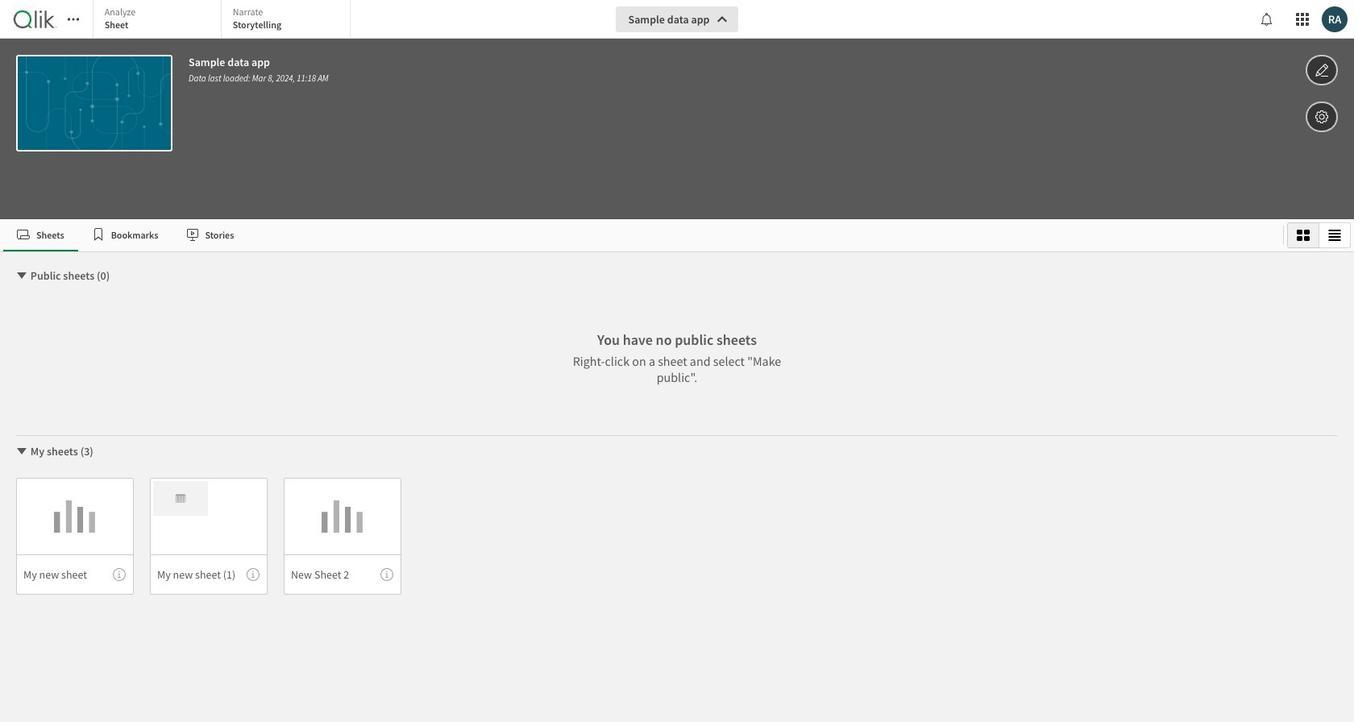 Task type: locate. For each thing, give the bounding box(es) containing it.
0 horizontal spatial tooltip
[[113, 568, 126, 581]]

tooltip inside new sheet 2 sheet is selected. press the spacebar or enter key to open new sheet 2 sheet. use the right and left arrow keys to navigate. element
[[380, 568, 393, 581]]

menu item for my new sheet (1) sheet is selected. press the spacebar or enter key to open my new sheet (1) sheet. use the right and left arrow keys to navigate. element
[[150, 555, 268, 595]]

my new sheet (1) sheet is selected. press the spacebar or enter key to open my new sheet (1) sheet. use the right and left arrow keys to navigate. element
[[150, 478, 268, 595]]

my new sheet sheet is selected. press the spacebar or enter key to open my new sheet sheet. use the right and left arrow keys to navigate. element
[[16, 478, 134, 595]]

1 tooltip from the left
[[113, 568, 126, 581]]

1 horizontal spatial menu item
[[150, 555, 268, 595]]

2 horizontal spatial tooltip
[[380, 568, 393, 581]]

tab list
[[92, 0, 354, 40], [3, 219, 1277, 251]]

menu item
[[16, 555, 134, 595], [150, 555, 268, 595], [284, 555, 401, 595]]

app options image
[[1315, 107, 1329, 127]]

2 menu item from the left
[[150, 555, 268, 595]]

list view image
[[1328, 229, 1341, 242]]

new sheet 2 sheet is selected. press the spacebar or enter key to open new sheet 2 sheet. use the right and left arrow keys to navigate. element
[[284, 478, 401, 595]]

tooltip for my new sheet sheet is selected. press the spacebar or enter key to open my new sheet sheet. use the right and left arrow keys to navigate. element menu item
[[113, 568, 126, 581]]

tooltip
[[113, 568, 126, 581], [247, 568, 260, 581], [380, 568, 393, 581]]

tooltip for menu item related to my new sheet (1) sheet is selected. press the spacebar or enter key to open my new sheet (1) sheet. use the right and left arrow keys to navigate. element
[[247, 568, 260, 581]]

edit image
[[1315, 60, 1329, 80]]

2 horizontal spatial menu item
[[284, 555, 401, 595]]

tooltip inside my new sheet (1) sheet is selected. press the spacebar or enter key to open my new sheet (1) sheet. use the right and left arrow keys to navigate. element
[[247, 568, 260, 581]]

group
[[1287, 222, 1351, 248]]

1 menu item from the left
[[16, 555, 134, 595]]

1 horizontal spatial tooltip
[[247, 568, 260, 581]]

3 tooltip from the left
[[380, 568, 393, 581]]

2 tooltip from the left
[[247, 568, 260, 581]]

3 menu item from the left
[[284, 555, 401, 595]]

application
[[0, 0, 1354, 722]]

tooltip inside my new sheet sheet is selected. press the spacebar or enter key to open my new sheet sheet. use the right and left arrow keys to navigate. element
[[113, 568, 126, 581]]

0 horizontal spatial menu item
[[16, 555, 134, 595]]

toolbar
[[0, 0, 1354, 219]]



Task type: describe. For each thing, give the bounding box(es) containing it.
collapse image
[[15, 445, 28, 458]]

menu item for new sheet 2 sheet is selected. press the spacebar or enter key to open new sheet 2 sheet. use the right and left arrow keys to navigate. element
[[284, 555, 401, 595]]

menu item for my new sheet sheet is selected. press the spacebar or enter key to open my new sheet sheet. use the right and left arrow keys to navigate. element
[[16, 555, 134, 595]]

0 vertical spatial tab list
[[92, 0, 354, 40]]

1 vertical spatial tab list
[[3, 219, 1277, 251]]

tooltip for menu item for new sheet 2 sheet is selected. press the spacebar or enter key to open new sheet 2 sheet. use the right and left arrow keys to navigate. element
[[380, 568, 393, 581]]

grid view image
[[1297, 229, 1310, 242]]

collapse image
[[15, 269, 28, 282]]



Task type: vqa. For each thing, say whether or not it's contained in the screenshot.
topmost Ruby Anderson 'icon'
no



